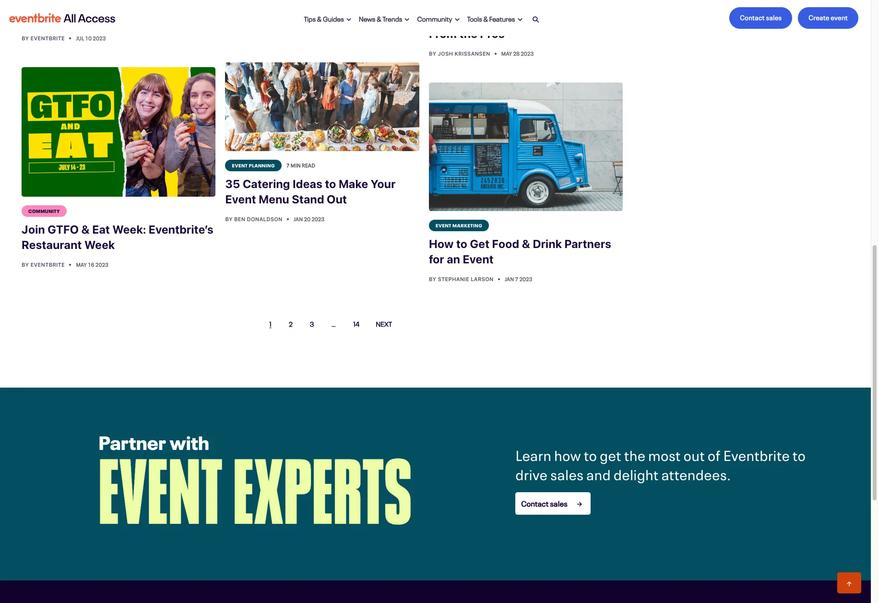 Task type: locate. For each thing, give the bounding box(es) containing it.
success
[[524, 12, 571, 25]]

1 horizontal spatial contact sales
[[741, 12, 783, 22]]

event up ben
[[225, 193, 256, 206]]

ben
[[234, 216, 246, 222]]

how to get food & drink partners for an event
[[429, 237, 612, 266]]

may for may 16 2023
[[76, 261, 87, 268]]

0 horizontal spatial may
[[76, 261, 87, 268]]

35
[[22, 0, 37, 10], [225, 177, 240, 191]]

community up the join
[[28, 207, 60, 214]]

contact sales link
[[730, 7, 793, 29]]

event up 'how'
[[436, 222, 452, 229]]

by left stephanie
[[429, 276, 437, 282]]

0 vertical spatial sales
[[767, 12, 783, 22]]

event inside 66 event ideas & success lessons from the pros
[[447, 12, 478, 25]]

0 vertical spatial by eventbrite link
[[22, 35, 66, 41]]

& right tools
[[484, 13, 488, 23]]

contact sales
[[741, 12, 783, 22], [522, 498, 569, 509]]

0 horizontal spatial jan
[[294, 215, 303, 223]]

sales for contact sales "button"
[[551, 498, 568, 509]]

sales
[[767, 12, 783, 22], [551, 463, 584, 484], [551, 498, 568, 509]]

to
[[325, 177, 336, 191], [457, 237, 468, 251], [584, 444, 598, 465], [793, 444, 807, 465]]

0 vertical spatial the
[[460, 27, 478, 40]]

ideas left 'to'
[[160, 0, 190, 10]]

7 left min
[[287, 161, 290, 169]]

& left eat at left
[[81, 223, 90, 236]]

1 horizontal spatial 35
[[225, 177, 240, 191]]

contact for contact sales link
[[741, 12, 765, 22]]

to
[[192, 0, 205, 10]]

ideas for 66 event ideas & success lessons from the pros
[[481, 12, 511, 25]]

& left search icon at the top of page
[[513, 12, 522, 25]]

restaurant down gtfo
[[22, 238, 82, 252]]

community
[[52, 12, 115, 25], [418, 13, 453, 23], [28, 207, 60, 214]]

planning
[[249, 162, 275, 169]]

1 vertical spatial restaurant
[[22, 238, 82, 252]]

join gtfo & eat week: eventbrite's restaurant week link
[[22, 217, 216, 258]]

by stephanie larson link
[[429, 276, 496, 282]]

your right make at the left of page
[[371, 177, 396, 191]]

event marketing link
[[429, 220, 489, 232]]

1 vertical spatial may
[[76, 261, 87, 268]]

event planning
[[232, 162, 275, 169]]

eventbrite down build
[[31, 35, 65, 41]]

community for the leftmost community link
[[28, 207, 60, 214]]

1 by eventbrite from the top
[[22, 35, 66, 41]]

the right get
[[625, 444, 646, 465]]

1 horizontal spatial may
[[502, 50, 513, 57]]

community for community link to the top
[[418, 13, 453, 23]]

1 horizontal spatial ideas
[[293, 177, 323, 191]]

2023 right 16
[[95, 261, 109, 268]]

35 inside '35 catering ideas to make your event menu stand out'
[[225, 177, 240, 191]]

delight
[[614, 463, 659, 484]]

arrow image for tools & features
[[518, 18, 523, 22]]

& right tips
[[317, 13, 322, 23]]

ideas up stand
[[293, 177, 323, 191]]

tools & features
[[468, 13, 516, 23]]

1 horizontal spatial your
[[371, 177, 396, 191]]

your inside '35 catering ideas to make your event menu stand out'
[[371, 177, 396, 191]]

by eventbrite down build
[[22, 35, 66, 41]]

2023 for how to get food & drink partners for an event
[[520, 275, 533, 283]]

event up from
[[447, 12, 478, 25]]

jan
[[294, 215, 303, 223], [505, 275, 514, 283]]

arrow image inside tools & features link
[[518, 18, 523, 22]]

7
[[287, 161, 290, 169], [516, 275, 519, 283]]

2 vertical spatial ideas
[[293, 177, 323, 191]]

0 vertical spatial for
[[311, 7, 327, 20]]

1 vertical spatial ideas
[[481, 12, 511, 25]]

ideas inside 66 event ideas & success lessons from the pros
[[481, 12, 511, 25]]

2023
[[93, 34, 106, 42], [521, 50, 534, 57], [312, 215, 325, 223], [95, 261, 109, 268], [520, 275, 533, 283]]

35 restaurant marketing ideas to build community around your spot link
[[22, 0, 216, 32]]

by ben donaldson link
[[225, 216, 284, 222]]

gtfo and eat week image
[[22, 67, 216, 197]]

learn
[[516, 444, 552, 465]]

contact sales inside "button"
[[522, 498, 569, 509]]

by for join gtfo & eat week: eventbrite's restaurant week
[[22, 262, 29, 268]]

0 horizontal spatial your
[[161, 12, 186, 25]]

most
[[649, 444, 681, 465]]

0 horizontal spatial community link
[[22, 205, 67, 217]]

1 vertical spatial jan
[[505, 275, 514, 283]]

0 vertical spatial by eventbrite
[[22, 35, 66, 41]]

partner
[[99, 427, 166, 455]]

sales inside "button"
[[551, 498, 568, 509]]

by left ben
[[225, 216, 233, 222]]

1 vertical spatial eventbrite
[[31, 262, 65, 268]]

partner with
[[99, 427, 209, 455]]

logo eventbrite image
[[8, 9, 117, 27]]

&
[[513, 12, 522, 25], [317, 13, 322, 23], [377, 13, 382, 23], [484, 13, 488, 23], [81, 223, 90, 236], [522, 237, 531, 251]]

make
[[339, 177, 368, 191]]

supplier relationship management (srm): a guide for events link
[[225, 0, 420, 27]]

by eventbrite down the join
[[22, 262, 66, 268]]

by eventbrite link down the join
[[22, 262, 66, 268]]

contact for contact sales "button"
[[522, 498, 549, 509]]

66 event ideas & success lessons from the pros
[[429, 12, 618, 40]]

2 by eventbrite from the top
[[22, 262, 66, 268]]

gtfo
[[48, 223, 79, 236]]

by josh krissansen link
[[429, 50, 492, 57]]

may 16 2023
[[76, 261, 109, 268]]

by left the josh
[[429, 50, 437, 57]]

1 vertical spatial sales
[[551, 463, 584, 484]]

0 horizontal spatial 35
[[22, 0, 37, 10]]

0 vertical spatial may
[[502, 50, 513, 57]]

1 vertical spatial by eventbrite link
[[22, 262, 66, 268]]

1 vertical spatial community link
[[22, 205, 67, 217]]

food
[[493, 237, 520, 251]]

1 horizontal spatial community link
[[414, 7, 464, 29]]

tips & guides
[[304, 13, 344, 23]]

0 vertical spatial your
[[161, 12, 186, 25]]

contact inside "button"
[[522, 498, 549, 509]]

arrow image inside news & trends link
[[405, 18, 410, 22]]

week
[[85, 238, 115, 252]]

1 horizontal spatial for
[[429, 253, 445, 266]]

to inside '35 catering ideas to make your event menu stand out'
[[325, 177, 336, 191]]

1 by eventbrite link from the top
[[22, 35, 66, 41]]

1 vertical spatial your
[[371, 177, 396, 191]]

arrow image inside contact sales "button"
[[578, 503, 582, 507]]

week:
[[113, 223, 146, 236]]

2023 right 20
[[312, 215, 325, 223]]

tools & features link
[[464, 7, 527, 29]]

by ben donaldson
[[225, 216, 284, 222]]

may left 16
[[76, 261, 87, 268]]

0 vertical spatial contact
[[741, 12, 765, 22]]

get
[[600, 444, 622, 465]]

0 vertical spatial eventbrite
[[31, 35, 65, 41]]

2023 down how to get food & drink partners for an event link
[[520, 275, 533, 283]]

for
[[311, 7, 327, 20], [429, 253, 445, 266]]

menu
[[259, 193, 290, 206]]

& right food
[[522, 237, 531, 251]]

1 vertical spatial by eventbrite
[[22, 262, 66, 268]]

0 vertical spatial contact sales
[[741, 12, 783, 22]]

2 vertical spatial eventbrite
[[724, 444, 791, 465]]

0 horizontal spatial ideas
[[160, 0, 190, 10]]

the down tools
[[460, 27, 478, 40]]

management
[[345, 0, 417, 5]]

community up from
[[418, 13, 453, 23]]

by down the join
[[22, 262, 29, 268]]

eventbrite inside learn how to get the most out of eventbrite to drive sales and delight attendees.
[[724, 444, 791, 465]]

out
[[327, 193, 347, 206]]

relationship
[[274, 0, 342, 5]]

2023 for 35 catering ideas to make your event menu stand out
[[312, 215, 325, 223]]

sales for contact sales link
[[767, 12, 783, 22]]

0 vertical spatial restaurant
[[39, 0, 99, 10]]

1 vertical spatial 7
[[516, 275, 519, 283]]

arrow image
[[347, 18, 352, 22], [405, 18, 410, 22], [518, 18, 523, 22], [578, 503, 582, 507], [848, 582, 852, 587]]

restaurant inside 35 restaurant marketing ideas to build community around your spot
[[39, 0, 99, 10]]

eventbrite right of
[[724, 444, 791, 465]]

events
[[329, 7, 366, 20]]

event left the planning
[[232, 162, 248, 169]]

by eventbrite link
[[22, 35, 66, 41], [22, 262, 66, 268]]

around
[[118, 12, 158, 25]]

contact sales for contact sales "button"
[[522, 498, 569, 509]]

the inside learn how to get the most out of eventbrite to drive sales and delight attendees.
[[625, 444, 646, 465]]

1 horizontal spatial the
[[625, 444, 646, 465]]

get
[[470, 237, 490, 251]]

ideas inside '35 catering ideas to make your event menu stand out'
[[293, 177, 323, 191]]

community link up the join
[[22, 205, 67, 217]]

1 vertical spatial contact
[[522, 498, 549, 509]]

35 inside 35 restaurant marketing ideas to build community around your spot
[[22, 0, 37, 10]]

contact
[[741, 12, 765, 22], [522, 498, 549, 509]]

community link up the josh
[[414, 7, 464, 29]]

2023 right 10
[[93, 34, 106, 42]]

restaurant inside join gtfo & eat week: eventbrite's restaurant week
[[22, 238, 82, 252]]

by eventbrite for jul 10 2023
[[22, 35, 66, 41]]

35 up build
[[22, 0, 37, 10]]

0 horizontal spatial the
[[460, 27, 478, 40]]

for inside supplier relationship management (srm): a guide for events
[[311, 7, 327, 20]]

community up "jul"
[[52, 12, 115, 25]]

by eventbrite link down build
[[22, 35, 66, 41]]

20
[[304, 215, 311, 223]]

may left 28 in the right of the page
[[502, 50, 513, 57]]

eventbrite down the join
[[31, 262, 65, 268]]

guide
[[277, 7, 309, 20]]

drink
[[533, 237, 563, 251]]

arrow image inside tips & guides link
[[347, 18, 352, 22]]

news
[[359, 13, 376, 23]]

by down build
[[22, 35, 29, 41]]

may
[[502, 50, 513, 57], [76, 261, 87, 268]]

1 horizontal spatial contact
[[741, 12, 765, 22]]

jan for out
[[294, 215, 303, 223]]

by eventbrite for may 16 2023
[[22, 262, 66, 268]]

by eventbrite link for jul
[[22, 35, 66, 41]]

7 down "how to get food & drink partners for an event"
[[516, 275, 519, 283]]

event down get
[[463, 253, 494, 266]]

0 horizontal spatial contact sales
[[522, 498, 569, 509]]

0 vertical spatial 35
[[22, 0, 37, 10]]

& right news
[[377, 13, 382, 23]]

0 vertical spatial ideas
[[160, 0, 190, 10]]

ideas
[[160, 0, 190, 10], [481, 12, 511, 25], [293, 177, 323, 191]]

for inside "how to get food & drink partners for an event"
[[429, 253, 445, 266]]

learn how to get the most out of eventbrite to drive sales and delight attendees.
[[516, 444, 807, 484]]

1 vertical spatial for
[[429, 253, 445, 266]]

your left spot
[[161, 12, 186, 25]]

join gtfo & eat week: eventbrite's restaurant week
[[22, 223, 214, 252]]

community link
[[414, 7, 464, 29], [22, 205, 67, 217]]

28
[[514, 50, 520, 57]]

0 horizontal spatial 7
[[287, 161, 290, 169]]

1 vertical spatial the
[[625, 444, 646, 465]]

a
[[266, 7, 274, 20]]

contact sales for contact sales link
[[741, 12, 783, 22]]

2 horizontal spatial ideas
[[481, 12, 511, 25]]

1 vertical spatial 35
[[225, 177, 240, 191]]

…
[[332, 319, 336, 329]]

2 by eventbrite link from the top
[[22, 262, 66, 268]]

35 down event planning link at left
[[225, 177, 240, 191]]

jan left 20
[[294, 215, 303, 223]]

jan right larson
[[505, 275, 514, 283]]

the inside 66 event ideas & success lessons from the pros
[[460, 27, 478, 40]]

0 horizontal spatial for
[[311, 7, 327, 20]]

ideas up pros
[[481, 12, 511, 25]]

35 catering ideas to make your event menu stand out
[[225, 177, 396, 206]]

0 vertical spatial jan
[[294, 215, 303, 223]]

1 vertical spatial contact sales
[[522, 498, 569, 509]]

features
[[490, 13, 516, 23]]

2 vertical spatial sales
[[551, 498, 568, 509]]

0 horizontal spatial contact
[[522, 498, 549, 509]]

restaurant up "jul"
[[39, 0, 99, 10]]

1 horizontal spatial jan
[[505, 275, 514, 283]]



Task type: describe. For each thing, give the bounding box(es) containing it.
eventbrite's
[[149, 223, 214, 236]]

may for may 28 2023
[[502, 50, 513, 57]]

by josh krissansen
[[429, 50, 492, 57]]

create event link
[[799, 7, 859, 29]]

how
[[555, 444, 582, 465]]

arrow image for contact sales
[[578, 503, 582, 507]]

spot
[[188, 12, 214, 25]]

your inside 35 restaurant marketing ideas to build community around your spot
[[161, 12, 186, 25]]

66
[[429, 12, 445, 25]]

josh
[[438, 50, 453, 57]]

2
[[289, 319, 293, 329]]

stephanie
[[438, 276, 470, 282]]

jan for event
[[505, 275, 514, 283]]

donaldson
[[247, 216, 283, 222]]

ideas for 35 catering ideas to make your event menu stand out
[[293, 177, 323, 191]]

by for 35 catering ideas to make your event menu stand out
[[225, 216, 233, 222]]

marketing
[[453, 222, 483, 229]]

to inside "how to get food & drink partners for an event"
[[457, 237, 468, 251]]

14
[[354, 319, 360, 329]]

1
[[270, 319, 272, 329]]

eventbrite for jul 10 2023
[[31, 35, 65, 41]]

krissansen
[[455, 50, 491, 57]]

ideas inside 35 restaurant marketing ideas to build community around your spot
[[160, 0, 190, 10]]

… link
[[323, 313, 345, 334]]

& inside "how to get food & drink partners for an event"
[[522, 237, 531, 251]]

catering
[[243, 177, 290, 191]]

larson
[[471, 276, 494, 282]]

an
[[447, 253, 461, 266]]

next
[[376, 319, 392, 329]]

create
[[809, 12, 830, 22]]

tools
[[468, 13, 483, 23]]

attendees.
[[662, 463, 732, 484]]

marketing
[[102, 0, 157, 10]]

tips & guides link
[[301, 7, 355, 29]]

with
[[170, 427, 209, 455]]

arrow image
[[455, 18, 460, 22]]

partners
[[565, 237, 612, 251]]

& inside 66 event ideas & success lessons from the pros
[[513, 12, 522, 25]]

2 link
[[280, 313, 302, 334]]

jul 10 2023
[[76, 34, 106, 42]]

news & trends
[[359, 13, 403, 23]]

35 catering ideas to make your event menu stand out link
[[225, 171, 420, 213]]

from
[[429, 27, 457, 40]]

community inside 35 restaurant marketing ideas to build community around your spot
[[52, 12, 115, 25]]

(srm):
[[225, 7, 263, 20]]

jan 20 2023
[[294, 215, 325, 223]]

create event
[[809, 12, 849, 22]]

event
[[832, 12, 849, 22]]

by for how to get food & drink partners for an event
[[429, 276, 437, 282]]

16
[[88, 261, 94, 268]]

drive
[[516, 463, 548, 484]]

35 for 35 restaurant marketing ideas to build community around your spot
[[22, 0, 37, 10]]

35 restaurant marketing ideas to build community around your spot
[[22, 0, 214, 25]]

out
[[684, 444, 706, 465]]

event inside 'link'
[[436, 222, 452, 229]]

by stephanie larson
[[429, 276, 496, 282]]

how to get food & drink partners for an event link
[[429, 232, 624, 273]]

lessons
[[573, 12, 618, 25]]

next link
[[369, 313, 400, 334]]

0 vertical spatial community link
[[414, 7, 464, 29]]

& inside tips & guides link
[[317, 13, 322, 23]]

event planning link
[[225, 160, 282, 171]]

& inside join gtfo & eat week: eventbrite's restaurant week
[[81, 223, 90, 236]]

jul
[[76, 34, 84, 42]]

and
[[587, 463, 611, 484]]

guides
[[323, 13, 344, 23]]

by eventbrite link for may
[[22, 262, 66, 268]]

stand
[[292, 193, 325, 206]]

sales inside learn how to get the most out of eventbrite to drive sales and delight attendees.
[[551, 463, 584, 484]]

2023 for join gtfo & eat week: eventbrite's restaurant week
[[95, 261, 109, 268]]

3 link
[[302, 313, 323, 334]]

eventbrite for may 16 2023
[[31, 262, 65, 268]]

& inside news & trends link
[[377, 13, 382, 23]]

trends
[[383, 13, 403, 23]]

supplier
[[225, 0, 271, 5]]

66 event ideas & success lessons from the pros link
[[429, 6, 624, 47]]

search icon image
[[533, 16, 540, 23]]

news & trends link
[[355, 7, 414, 29]]

event marketing
[[436, 222, 483, 229]]

food and drink event partnerships image
[[429, 83, 624, 211]]

arrow image for tips & guides
[[347, 18, 352, 22]]

event inside '35 catering ideas to make your event menu stand out'
[[225, 193, 256, 206]]

0 vertical spatial 7
[[287, 161, 290, 169]]

arrow image for news & trends
[[405, 18, 410, 22]]

35 for 35 catering ideas to make your event menu stand out
[[225, 177, 240, 191]]

event inside "how to get food & drink partners for an event"
[[463, 253, 494, 266]]

eat
[[92, 223, 110, 236]]

jan 7 2023
[[505, 275, 533, 283]]

of
[[708, 444, 721, 465]]

2023 right 28 in the right of the page
[[521, 50, 534, 57]]

how
[[429, 237, 454, 251]]

3
[[310, 319, 314, 329]]

& inside tools & features link
[[484, 13, 488, 23]]

1 horizontal spatial 7
[[516, 275, 519, 283]]

join
[[22, 223, 45, 236]]

7 min read
[[287, 161, 316, 169]]

build
[[22, 12, 49, 25]]

may 28 2023
[[502, 50, 534, 57]]

14 link
[[345, 313, 369, 334]]



Task type: vqa. For each thing, say whether or not it's contained in the screenshot.
Make
yes



